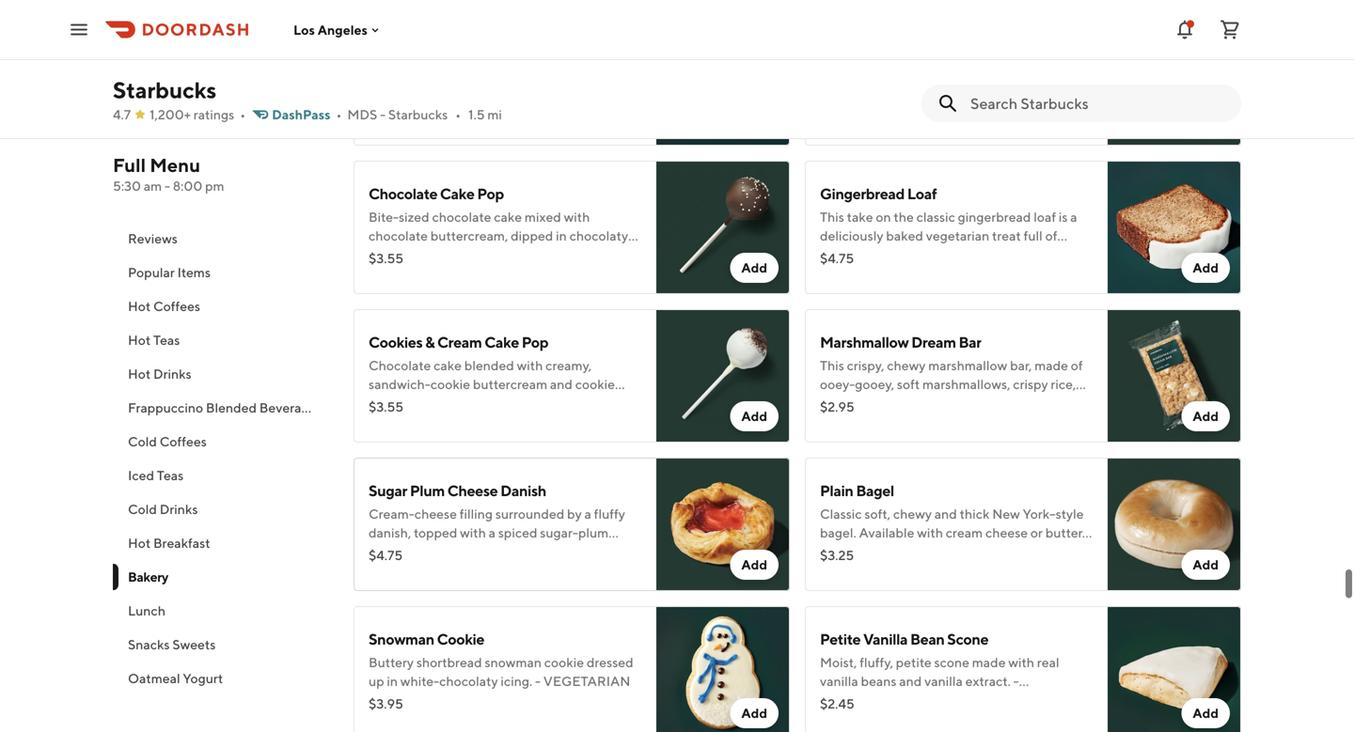 Task type: describe. For each thing, give the bounding box(es) containing it.
deliciously
[[820, 228, 884, 244]]

0 horizontal spatial dried
[[369, 117, 400, 133]]

chocolate cake pop bite-sized chocolate cake mixed with chocolate buttercream, dipped in chocolaty icing and topped with white sprinkles.  - vegetarian
[[369, 185, 628, 281]]

cheese inside sugar plum cheese danish cream-cheese filling surrounded by a fluffy danish, topped with a spiced sugar-plum spread.
[[415, 506, 457, 522]]

add button for bar
[[1182, 402, 1230, 432]]

1 horizontal spatial cake
[[485, 333, 519, 351]]

of inside gingerbread loaf this take on the classic gingerbread loaf is a deliciously baked vegetarian treat full of hearty ginger-spice flavors—just like a newfound holiday friend.
[[1045, 228, 1058, 244]]

cranberries.
[[403, 117, 473, 133]]

icing inside chocolate cake pop bite-sized chocolate cake mixed with chocolate buttercream, dipped in chocolaty icing and topped with white sprinkles.  - vegetarian
[[369, 247, 397, 262]]

mixed inside bite-sized vanilla cake mixed with vanilla buttercream, dipped in pink chocolaty icing and topped with white sprinkles.  - vegetarian
[[955, 61, 992, 76]]

sized inside bite-sized vanilla cake mixed with vanilla buttercream, dipped in pink chocolaty icing and topped with white sprinkles.  - vegetarian
[[850, 61, 881, 76]]

snacks sweets
[[128, 637, 216, 653]]

white inside bite-sized vanilla cake mixed with vanilla buttercream, dipped in pink chocolaty icing and topped with white sprinkles.  - vegetarian
[[920, 98, 953, 114]]

vegetarian inside the 'snowman cookie buttery shortbread snowman cookie dressed up in white-chocolaty icing. - vegetarian $3.95'
[[543, 674, 630, 689]]

snack
[[1043, 395, 1077, 411]]

- inside bite-sized vanilla cake mixed with vanilla buttercream, dipped in pink chocolaty icing and topped with white sprinkles.  - vegetarian
[[1014, 98, 1020, 114]]

5:30
[[113, 178, 141, 194]]

made for petite vanilla bean scone
[[972, 655, 1006, 671]]

hot for hot coffees
[[128, 299, 151, 314]]

crispy
[[1013, 377, 1048, 392]]

full menu 5:30 am - 8:00 pm
[[113, 154, 224, 194]]

newfound
[[820, 266, 881, 281]]

menu
[[150, 154, 200, 176]]

sweets
[[172, 637, 216, 653]]

gingerbread loaf image
[[1108, 161, 1241, 294]]

buttery
[[369, 655, 414, 671]]

cranberries—
[[522, 61, 599, 76]]

fluffy
[[594, 506, 625, 522]]

3 • from the left
[[455, 107, 461, 122]]

and inside bite-sized vanilla cake mixed with vanilla buttercream, dipped in pink chocolaty icing and topped with white sprinkles.  - vegetarian
[[820, 98, 843, 114]]

cranberry bliss® bar image
[[656, 12, 790, 146]]

lunch
[[128, 603, 166, 619]]

scone
[[934, 655, 970, 671]]

scone
[[947, 631, 989, 648]]

cold for cold drinks
[[128, 502, 157, 517]]

birthday cake pop image
[[1108, 12, 1241, 146]]

add for cheese
[[741, 557, 767, 573]]

zest
[[489, 98, 513, 114]]

hot breakfast button
[[113, 527, 331, 561]]

blondie
[[381, 61, 426, 76]]

white inside chocolate cake pop bite-sized chocolate cake mixed with chocolate buttercream, dipped in chocolaty icing and topped with white sprinkles.  - vegetarian
[[500, 247, 533, 262]]

a down full
[[1036, 247, 1042, 262]]

1 horizontal spatial dried
[[488, 61, 520, 76]]

bite-sized vanilla cake mixed with vanilla buttercream, dipped in pink chocolaty icing and topped with white sprinkles.  - vegetarian
[[820, 61, 1078, 133]]

you
[[1018, 395, 1041, 411]]

spread.
[[369, 544, 412, 560]]

or
[[1031, 525, 1043, 541]]

frappuccino blended beverages button
[[113, 391, 331, 425]]

$3.25
[[820, 548, 854, 563]]

hot teas
[[128, 332, 180, 348]]

ratings
[[194, 107, 234, 122]]

los angeles
[[293, 22, 368, 37]]

surrounded
[[495, 506, 565, 522]]

available
[[859, 525, 915, 541]]

$4.75 for sugar plum cheese danish
[[369, 548, 403, 563]]

extract.
[[966, 674, 1011, 689]]

take
[[847, 209, 873, 225]]

bar
[[959, 333, 982, 351]]

add for classic
[[1193, 557, 1219, 573]]

cookies & cream cake pop
[[369, 333, 548, 351]]

danish,
[[369, 525, 411, 541]]

and inside chocolate cake pop bite-sized chocolate cake mixed with chocolate buttercream, dipped in chocolaty icing and topped with white sprinkles.  - vegetarian
[[400, 247, 423, 262]]

petite vanilla bean scone image
[[1108, 607, 1241, 733]]

0 items, open order cart image
[[1219, 18, 1241, 41]]

plain
[[820, 482, 853, 500]]

like inside marshmallow dream bar this crispy, chewy marshmallow bar, made of ooey-gooey, soft marshmallows, crispy rice, creates a sweet treat that'll make you snack like a kid again.
[[820, 414, 841, 430]]

topped inside bite-sized vanilla cake mixed with vanilla buttercream, dipped in pink chocolaty icing and topped with white sprinkles.  - vegetarian
[[845, 98, 889, 114]]

snowman cookie buttery shortbread snowman cookie dressed up in white-chocolaty icing. - vegetarian $3.95
[[369, 631, 634, 712]]

dipped inside chocolate cake pop bite-sized chocolate cake mixed with chocolate buttercream, dipped in chocolaty icing and topped with white sprinkles.  - vegetarian
[[511, 228, 553, 244]]

make
[[983, 395, 1016, 411]]

ginger-
[[861, 247, 905, 262]]

mds - starbucks • 1.5 mi
[[347, 107, 502, 122]]

friend.
[[930, 266, 968, 281]]

shortbread
[[416, 655, 482, 671]]

cookies
[[369, 333, 423, 351]]

bagel.
[[820, 525, 857, 541]]

gooey,
[[855, 377, 895, 392]]

coffees for cold coffees
[[160, 434, 207, 450]]

petite
[[820, 631, 861, 648]]

bakery
[[128, 569, 168, 585]]

beverages
[[259, 400, 322, 416]]

in inside the 'snowman cookie buttery shortbread snowman cookie dressed up in white-chocolaty icing. - vegetarian $3.95'
[[387, 674, 398, 689]]

vegetarian inside the plain bagel classic soft, chewy and thick new york–style bagel. available with cream cheese or butter. - vegan - vegetarian
[[888, 544, 975, 560]]

1,200+ ratings •
[[150, 107, 246, 122]]

1,200+
[[150, 107, 191, 122]]

gingerbread
[[958, 209, 1031, 225]]

sugar
[[369, 482, 407, 500]]

cake inside chocolate cake pop bite-sized chocolate cake mixed with chocolate buttercream, dipped in chocolaty icing and topped with white sprinkles.  - vegetarian
[[440, 185, 475, 203]]

hot for hot teas
[[128, 332, 151, 348]]

made for marshmallow dream bar
[[1035, 358, 1068, 373]]

snowman
[[485, 655, 542, 671]]

pm
[[205, 178, 224, 194]]

full
[[1024, 228, 1043, 244]]

chocolaty inside chocolate cake pop bite-sized chocolate cake mixed with chocolate buttercream, dipped in chocolaty icing and topped with white sprinkles.  - vegetarian
[[570, 228, 628, 244]]

bite- inside chocolate cake pop bite-sized chocolate cake mixed with chocolate buttercream, dipped in chocolaty icing and topped with white sprinkles.  - vegetarian
[[369, 209, 399, 225]]

moist,
[[820, 655, 857, 671]]

finished
[[369, 79, 416, 95]]

1.5
[[468, 107, 485, 122]]

plain bagel image
[[1108, 458, 1241, 592]]

add button for cheese
[[730, 550, 779, 580]]

oatmeal yogurt
[[128, 671, 223, 687]]

blended
[[206, 400, 257, 416]]

in inside bite-sized vanilla cake mixed with vanilla buttercream, dipped in pink chocolaty icing and topped with white sprinkles.  - vegetarian
[[946, 79, 957, 95]]

marshmallow
[[820, 333, 909, 351]]

$3.55 for cookies & cream cake pop
[[369, 399, 404, 415]]

lunch button
[[113, 594, 331, 628]]

teas for hot teas
[[153, 332, 180, 348]]

a down filling
[[489, 525, 496, 541]]

loaf
[[907, 185, 937, 203]]

cream-
[[369, 506, 415, 522]]

up
[[369, 674, 384, 689]]

filling
[[460, 506, 493, 522]]

vegetarian inside chocolate cake pop bite-sized chocolate cake mixed with chocolate buttercream, dipped in chocolaty icing and topped with white sprinkles.  - vegetarian
[[369, 266, 456, 281]]

1 horizontal spatial starbucks
[[388, 107, 448, 122]]

chocolate cake pop image
[[656, 161, 790, 294]]

marshmallow dream bar this crispy, chewy marshmallow bar, made of ooey-gooey, soft marshmallows, crispy rice, creates a sweet treat that'll make you snack like a kid again.
[[820, 333, 1083, 430]]

sugar-
[[540, 525, 578, 541]]

add for this
[[1193, 260, 1219, 276]]

cold drinks button
[[113, 493, 331, 527]]

layer
[[457, 79, 486, 95]]

loaf
[[1034, 209, 1056, 225]]

hot drinks
[[128, 366, 192, 382]]

add button for pop
[[730, 253, 779, 283]]

soft
[[897, 377, 920, 392]]

of right sprinkle
[[600, 98, 612, 114]]

- inside chocolate cake pop bite-sized chocolate cake mixed with chocolate buttercream, dipped in chocolaty icing and topped with white sprinkles.  - vegetarian
[[594, 247, 600, 262]]

0 horizontal spatial starbucks
[[113, 77, 216, 103]]

real
[[1037, 655, 1060, 671]]

sized inside chocolate cake pop bite-sized chocolate cake mixed with chocolate buttercream, dipped in chocolaty icing and topped with white sprinkles.  - vegetarian
[[399, 209, 430, 225]]

ooey-
[[820, 377, 855, 392]]

bar,
[[1010, 358, 1032, 373]]



Task type: locate. For each thing, give the bounding box(es) containing it.
a down 'gooey,' at the bottom of page
[[866, 395, 873, 411]]

cake inside a blondie cake with dried cranberries— finished with a layer of cream-cheese icing flecked with orange zest and a sprinkle of dried cranberries.
[[429, 61, 457, 76]]

0 horizontal spatial cheese
[[415, 506, 457, 522]]

buttercream, inside chocolate cake pop bite-sized chocolate cake mixed with chocolate buttercream, dipped in chocolaty icing and topped with white sprinkles.  - vegetarian
[[430, 228, 508, 244]]

topped down plum
[[414, 525, 457, 541]]

marshmallow dream bar image
[[1108, 309, 1241, 443]]

this up deliciously
[[820, 209, 844, 225]]

spiced
[[498, 525, 537, 541]]

icing inside a blondie cake with dried cranberries— finished with a layer of cream-cheese icing flecked with orange zest and a sprinkle of dried cranberries.
[[591, 79, 620, 95]]

petite vanilla bean scone moist, fluffy, petite scone made with real vanilla beans and vanilla extract. - vegetarian
[[820, 631, 1060, 708]]

add button
[[1182, 104, 1230, 134], [730, 253, 779, 283], [1182, 253, 1230, 283], [730, 402, 779, 432], [1182, 402, 1230, 432], [730, 550, 779, 580], [1182, 550, 1230, 580], [730, 699, 779, 729], [1182, 699, 1230, 729]]

1 vertical spatial $3.55
[[369, 399, 404, 415]]

0 vertical spatial teas
[[153, 332, 180, 348]]

like down full
[[1012, 247, 1033, 262]]

1 vertical spatial coffees
[[160, 434, 207, 450]]

1 vertical spatial sized
[[399, 209, 430, 225]]

icing up sprinkle
[[591, 79, 620, 95]]

$3.55
[[369, 251, 404, 266], [369, 399, 404, 415]]

teas for iced teas
[[157, 468, 184, 483]]

1 hot from the top
[[128, 299, 151, 314]]

sprinkles. inside bite-sized vanilla cake mixed with vanilla buttercream, dipped in pink chocolaty icing and topped with white sprinkles.  - vegetarian
[[956, 98, 1012, 114]]

vegetarian down beans
[[820, 693, 907, 708]]

2 horizontal spatial cake
[[925, 61, 953, 76]]

hot breakfast
[[128, 536, 210, 551]]

frappuccino
[[128, 400, 203, 416]]

cold up iced
[[128, 434, 157, 450]]

1 horizontal spatial bite-
[[820, 61, 850, 76]]

0 horizontal spatial pop
[[477, 185, 504, 203]]

treat down soft
[[914, 395, 943, 411]]

0 vertical spatial this
[[820, 209, 844, 225]]

0 vertical spatial chocolaty
[[988, 79, 1046, 95]]

vegetarian up the gingerbread
[[820, 117, 907, 133]]

like down creates
[[820, 414, 841, 430]]

1 vertical spatial teas
[[157, 468, 184, 483]]

1 vertical spatial $4.75
[[369, 548, 403, 563]]

vanilla
[[863, 631, 908, 648]]

0 vertical spatial $4.75
[[820, 251, 854, 266]]

starbucks up 1,200+
[[113, 77, 216, 103]]

petite
[[896, 655, 932, 671]]

vegetarian up cookies
[[369, 266, 456, 281]]

0 vertical spatial dipped
[[900, 79, 943, 95]]

cheese inside the plain bagel classic soft, chewy and thick new york–style bagel. available with cream cheese or butter. - vegan - vegetarian
[[986, 525, 1028, 541]]

popular items
[[128, 265, 211, 280]]

1 vertical spatial dried
[[369, 117, 400, 133]]

0 horizontal spatial made
[[972, 655, 1006, 671]]

1 vertical spatial cheese
[[415, 506, 457, 522]]

made
[[1035, 358, 1068, 373], [972, 655, 1006, 671]]

mixed inside chocolate cake pop bite-sized chocolate cake mixed with chocolate buttercream, dipped in chocolaty icing and topped with white sprinkles.  - vegetarian
[[525, 209, 561, 225]]

2 this from the top
[[820, 358, 844, 373]]

1 horizontal spatial sized
[[850, 61, 881, 76]]

- inside full menu 5:30 am - 8:00 pm
[[165, 178, 170, 194]]

0 vertical spatial sprinkles.
[[956, 98, 1012, 114]]

add button for this
[[1182, 253, 1230, 283]]

2 vertical spatial in
[[387, 674, 398, 689]]

hot up bakery on the left of the page
[[128, 536, 151, 551]]

chewy inside the plain bagel classic soft, chewy and thick new york–style bagel. available with cream cheese or butter. - vegan - vegetarian
[[893, 506, 932, 522]]

cheese
[[546, 79, 589, 95], [415, 506, 457, 522], [986, 525, 1028, 541]]

cake inside bite-sized vanilla cake mixed with vanilla buttercream, dipped in pink chocolaty icing and topped with white sprinkles.  - vegetarian
[[925, 61, 953, 76]]

1 horizontal spatial dipped
[[900, 79, 943, 95]]

cheese down new
[[986, 525, 1028, 541]]

2 vertical spatial topped
[[414, 525, 457, 541]]

0 vertical spatial cake
[[440, 185, 475, 203]]

- inside the 'snowman cookie buttery shortbread snowman cookie dressed up in white-chocolaty icing. - vegetarian $3.95'
[[535, 674, 541, 689]]

am
[[144, 178, 162, 194]]

is
[[1059, 209, 1068, 225]]

starbucks
[[113, 77, 216, 103], [388, 107, 448, 122]]

vegetarian inside petite vanilla bean scone moist, fluffy, petite scone made with real vanilla beans and vanilla extract. - vegetarian
[[820, 693, 907, 708]]

0 horizontal spatial mixed
[[525, 209, 561, 225]]

1 horizontal spatial treat
[[992, 228, 1021, 244]]

reviews
[[128, 231, 178, 246]]

cream-
[[504, 79, 546, 95]]

0 vertical spatial $3.55
[[369, 251, 404, 266]]

soft,
[[865, 506, 891, 522]]

hot down hot teas
[[128, 366, 151, 382]]

yogurt
[[183, 671, 223, 687]]

kid
[[853, 414, 872, 430]]

0 horizontal spatial •
[[240, 107, 246, 122]]

1 vertical spatial topped
[[425, 247, 469, 262]]

marshmallows,
[[923, 377, 1011, 392]]

a right by
[[585, 506, 591, 522]]

0 horizontal spatial chocolaty
[[439, 674, 498, 689]]

add button for classic
[[1182, 550, 1230, 580]]

a left kid
[[844, 414, 851, 430]]

add for bean
[[1193, 706, 1219, 721]]

notification bell image
[[1174, 18, 1196, 41]]

0 horizontal spatial dipped
[[511, 228, 553, 244]]

this inside marshmallow dream bar this crispy, chewy marshmallow bar, made of ooey-gooey, soft marshmallows, crispy rice, creates a sweet treat that'll make you snack like a kid again.
[[820, 358, 844, 373]]

1 vertical spatial drinks
[[160, 502, 198, 517]]

$4.75 for gingerbread loaf
[[820, 251, 854, 266]]

0 horizontal spatial cake
[[440, 185, 475, 203]]

1 vertical spatial white
[[500, 247, 533, 262]]

and inside the plain bagel classic soft, chewy and thick new york–style bagel. available with cream cheese or butter. - vegan - vegetarian
[[935, 506, 957, 522]]

chocolaty inside bite-sized vanilla cake mixed with vanilla buttercream, dipped in pink chocolaty icing and topped with white sprinkles.  - vegetarian
[[988, 79, 1046, 95]]

bean
[[910, 631, 945, 648]]

coffees inside cold coffees "button"
[[160, 434, 207, 450]]

the
[[894, 209, 914, 225]]

cold for cold coffees
[[128, 434, 157, 450]]

mi
[[488, 107, 502, 122]]

and down petite
[[899, 674, 922, 689]]

1 $3.55 from the top
[[369, 251, 404, 266]]

teas
[[153, 332, 180, 348], [157, 468, 184, 483]]

snowman cookie image
[[656, 607, 790, 733]]

cheese down plum
[[415, 506, 457, 522]]

2 cold from the top
[[128, 502, 157, 517]]

cake inside chocolate cake pop bite-sized chocolate cake mixed with chocolate buttercream, dipped in chocolaty icing and topped with white sprinkles.  - vegetarian
[[494, 209, 522, 225]]

made inside marshmallow dream bar this crispy, chewy marshmallow bar, made of ooey-gooey, soft marshmallows, crispy rice, creates a sweet treat that'll make you snack like a kid again.
[[1035, 358, 1068, 373]]

topped inside sugar plum cheese danish cream-cheese filling surrounded by a fluffy danish, topped with a spiced sugar-plum spread.
[[414, 525, 457, 541]]

cold drinks
[[128, 502, 198, 517]]

icing right pink
[[1049, 79, 1078, 95]]

$4.45
[[369, 102, 404, 118]]

1 vertical spatial mixed
[[525, 209, 561, 225]]

0 horizontal spatial sized
[[399, 209, 430, 225]]

oatmeal
[[128, 671, 180, 687]]

dipped inside bite-sized vanilla cake mixed with vanilla buttercream, dipped in pink chocolaty icing and topped with white sprinkles.  - vegetarian
[[900, 79, 943, 95]]

with inside the plain bagel classic soft, chewy and thick new york–style bagel. available with cream cheese or butter. - vegan - vegetarian
[[917, 525, 943, 541]]

white-
[[400, 674, 439, 689]]

snacks
[[128, 637, 170, 653]]

cold inside button
[[128, 502, 157, 517]]

1 vertical spatial buttercream,
[[430, 228, 508, 244]]

in inside chocolate cake pop bite-sized chocolate cake mixed with chocolate buttercream, dipped in chocolaty icing and topped with white sprinkles.  - vegetarian
[[556, 228, 567, 244]]

0 vertical spatial white
[[920, 98, 953, 114]]

cold inside "button"
[[128, 434, 157, 450]]

0 vertical spatial bite-
[[820, 61, 850, 76]]

1 horizontal spatial $4.75
[[820, 251, 854, 266]]

1 horizontal spatial •
[[336, 107, 342, 122]]

cold down iced
[[128, 502, 157, 517]]

2 hot from the top
[[128, 332, 151, 348]]

angeles
[[318, 22, 368, 37]]

breakfast
[[153, 536, 210, 551]]

2 vertical spatial cheese
[[986, 525, 1028, 541]]

plum
[[578, 525, 609, 541]]

sprinkles. inside chocolate cake pop bite-sized chocolate cake mixed with chocolate buttercream, dipped in chocolaty icing and topped with white sprinkles.  - vegetarian
[[536, 247, 592, 262]]

bite- inside bite-sized vanilla cake mixed with vanilla buttercream, dipped in pink chocolaty icing and topped with white sprinkles.  - vegetarian
[[820, 61, 850, 76]]

1 horizontal spatial cake
[[494, 209, 522, 225]]

hot down popular
[[128, 299, 151, 314]]

0 horizontal spatial $4.75
[[369, 548, 403, 563]]

of up zest
[[489, 79, 501, 95]]

hot
[[128, 299, 151, 314], [128, 332, 151, 348], [128, 366, 151, 382], [128, 536, 151, 551]]

add for pop
[[741, 260, 767, 276]]

this
[[820, 209, 844, 225], [820, 358, 844, 373]]

0 horizontal spatial white
[[500, 247, 533, 262]]

1 vertical spatial dipped
[[511, 228, 553, 244]]

1 this from the top
[[820, 209, 844, 225]]

teas down the hot coffees
[[153, 332, 180, 348]]

0 vertical spatial pop
[[477, 185, 504, 203]]

chewy inside marshmallow dream bar this crispy, chewy marshmallow bar, made of ooey-gooey, soft marshmallows, crispy rice, creates a sweet treat that'll make you snack like a kid again.
[[887, 358, 926, 373]]

0 vertical spatial made
[[1035, 358, 1068, 373]]

0 horizontal spatial icing
[[369, 247, 397, 262]]

creates
[[820, 395, 864, 411]]

drinks
[[153, 366, 192, 382], [160, 502, 198, 517]]

0 vertical spatial topped
[[845, 98, 889, 114]]

coffees down popular items
[[153, 299, 200, 314]]

of inside marshmallow dream bar this crispy, chewy marshmallow bar, made of ooey-gooey, soft marshmallows, crispy rice, creates a sweet treat that'll make you snack like a kid again.
[[1071, 358, 1083, 373]]

cheese inside a blondie cake with dried cranberries— finished with a layer of cream-cheese icing flecked with orange zest and a sprinkle of dried cranberries.
[[546, 79, 589, 95]]

hot inside button
[[128, 536, 151, 551]]

0 vertical spatial coffees
[[153, 299, 200, 314]]

vegetarian down cookie
[[543, 674, 630, 689]]

new
[[992, 506, 1020, 522]]

buttercream, inside bite-sized vanilla cake mixed with vanilla buttercream, dipped in pink chocolaty icing and topped with white sprinkles.  - vegetarian
[[820, 79, 898, 95]]

of up rice,
[[1071, 358, 1083, 373]]

a blondie cake with dried cranberries— finished with a layer of cream-cheese icing flecked with orange zest and a sprinkle of dried cranberries.
[[369, 61, 620, 133]]

4 hot from the top
[[128, 536, 151, 551]]

0 vertical spatial dried
[[488, 61, 520, 76]]

with inside petite vanilla bean scone moist, fluffy, petite scone made with real vanilla beans and vanilla extract. - vegetarian
[[1009, 655, 1035, 671]]

topped up the gingerbread
[[845, 98, 889, 114]]

like inside gingerbread loaf this take on the classic gingerbread loaf is a deliciously baked vegetarian treat full of hearty ginger-spice flavors—just like a newfound holiday friend.
[[1012, 247, 1033, 262]]

crispy,
[[847, 358, 884, 373]]

cream
[[946, 525, 983, 541]]

cookies & cream cake pop image
[[656, 309, 790, 443]]

1 vertical spatial this
[[820, 358, 844, 373]]

rice,
[[1051, 377, 1076, 392]]

and inside a blondie cake with dried cranberries— finished with a layer of cream-cheese icing flecked with orange zest and a sprinkle of dried cranberries.
[[516, 98, 539, 114]]

1 vertical spatial like
[[820, 414, 841, 430]]

0 horizontal spatial bite-
[[369, 209, 399, 225]]

add button for bean
[[1182, 699, 1230, 729]]

1 horizontal spatial like
[[1012, 247, 1033, 262]]

• right ratings
[[240, 107, 246, 122]]

add for buttery
[[741, 706, 767, 721]]

add button for buttery
[[730, 699, 779, 729]]

classic
[[917, 209, 955, 225]]

$4.75 down deliciously
[[820, 251, 854, 266]]

los angeles button
[[293, 22, 383, 37]]

vegetarian
[[820, 117, 907, 133], [369, 266, 456, 281], [888, 544, 975, 560], [543, 674, 630, 689], [820, 693, 907, 708]]

0 vertical spatial sized
[[850, 61, 881, 76]]

orange
[[445, 98, 486, 114]]

2 horizontal spatial chocolaty
[[988, 79, 1046, 95]]

1 cold from the top
[[128, 434, 157, 450]]

vegetarian down the cream
[[888, 544, 975, 560]]

coffees down frappuccino
[[160, 434, 207, 450]]

vegetarian
[[926, 228, 990, 244]]

2 horizontal spatial •
[[455, 107, 461, 122]]

0 vertical spatial like
[[1012, 247, 1033, 262]]

drinks for cold drinks
[[160, 502, 198, 517]]

plain bagel classic soft, chewy and thick new york–style bagel. available with cream cheese or butter. - vegan - vegetarian
[[820, 482, 1085, 560]]

a right is
[[1071, 209, 1077, 225]]

popular items button
[[113, 256, 331, 290]]

and down chocolate
[[400, 247, 423, 262]]

beans
[[861, 674, 897, 689]]

cheese up sprinkle
[[546, 79, 589, 95]]

vegetarian inside bite-sized vanilla cake mixed with vanilla buttercream, dipped in pink chocolaty icing and topped with white sprinkles.  - vegetarian
[[820, 117, 907, 133]]

pop right the 'cream'
[[522, 333, 548, 351]]

treat inside gingerbread loaf this take on the classic gingerbread loaf is a deliciously baked vegetarian treat full of hearty ginger-spice flavors—just like a newfound holiday friend.
[[992, 228, 1021, 244]]

chewy up the available in the bottom of the page
[[893, 506, 932, 522]]

made up rice,
[[1035, 358, 1068, 373]]

chocolate
[[432, 209, 491, 225], [369, 228, 428, 244]]

1 vertical spatial pop
[[522, 333, 548, 351]]

hot up hot drinks
[[128, 332, 151, 348]]

1 horizontal spatial icing
[[591, 79, 620, 95]]

made inside petite vanilla bean scone moist, fluffy, petite scone made with real vanilla beans and vanilla extract. - vegetarian
[[972, 655, 1006, 671]]

1 vertical spatial treat
[[914, 395, 943, 411]]

1 horizontal spatial made
[[1035, 358, 1068, 373]]

1 vertical spatial sprinkles.
[[536, 247, 592, 262]]

snacks sweets button
[[113, 628, 331, 662]]

cold coffees
[[128, 434, 207, 450]]

drinks for hot drinks
[[153, 366, 192, 382]]

1 vertical spatial starbucks
[[388, 107, 448, 122]]

and up the gingerbread
[[820, 98, 843, 114]]

1 horizontal spatial chocolate
[[432, 209, 491, 225]]

1 vertical spatial made
[[972, 655, 1006, 671]]

hearty
[[820, 247, 858, 262]]

flecked
[[369, 98, 413, 114]]

0 vertical spatial buttercream,
[[820, 79, 898, 95]]

drinks up frappuccino
[[153, 366, 192, 382]]

$3.55 for chocolate cake pop
[[369, 251, 404, 266]]

1 vertical spatial chewy
[[893, 506, 932, 522]]

dried up the cream-
[[488, 61, 520, 76]]

$2.95
[[820, 399, 855, 415]]

dressed
[[587, 655, 634, 671]]

cold coffees button
[[113, 425, 331, 459]]

a down the cream-
[[541, 98, 548, 114]]

and inside petite vanilla bean scone moist, fluffy, petite scone made with real vanilla beans and vanilla extract. - vegetarian
[[899, 674, 922, 689]]

white
[[920, 98, 953, 114], [500, 247, 533, 262]]

1 horizontal spatial pop
[[522, 333, 548, 351]]

1 horizontal spatial sprinkles.
[[956, 98, 1012, 114]]

$4.75 down 'danish,'
[[369, 548, 403, 563]]

starbucks down finished
[[388, 107, 448, 122]]

0 horizontal spatial buttercream,
[[430, 228, 508, 244]]

sugar plum cheese danish image
[[656, 458, 790, 592]]

vanilla
[[884, 61, 922, 76], [1023, 61, 1062, 76], [820, 674, 858, 689], [925, 674, 963, 689]]

topped inside chocolate cake pop bite-sized chocolate cake mixed with chocolate buttercream, dipped in chocolaty icing and topped with white sprinkles.  - vegetarian
[[425, 247, 469, 262]]

0 vertical spatial in
[[946, 79, 957, 95]]

2 • from the left
[[336, 107, 342, 122]]

2 horizontal spatial icing
[[1049, 79, 1078, 95]]

this inside gingerbread loaf this take on the classic gingerbread loaf is a deliciously baked vegetarian treat full of hearty ginger-spice flavors—just like a newfound holiday friend.
[[820, 209, 844, 225]]

cake right chocolate
[[440, 185, 475, 203]]

topped
[[845, 98, 889, 114], [425, 247, 469, 262], [414, 525, 457, 541]]

made up extract.
[[972, 655, 1006, 671]]

3 hot from the top
[[128, 366, 151, 382]]

and up the cream
[[935, 506, 957, 522]]

plum
[[410, 482, 445, 500]]

hot for hot drinks
[[128, 366, 151, 382]]

1 vertical spatial cold
[[128, 502, 157, 517]]

this up ooey-
[[820, 358, 844, 373]]

like
[[1012, 247, 1033, 262], [820, 414, 841, 430]]

of right full
[[1045, 228, 1058, 244]]

pop inside chocolate cake pop bite-sized chocolate cake mixed with chocolate buttercream, dipped in chocolaty icing and topped with white sprinkles.  - vegetarian
[[477, 185, 504, 203]]

$3.55 down chocolate
[[369, 251, 404, 266]]

hot drinks button
[[113, 357, 331, 391]]

a
[[448, 79, 455, 95], [541, 98, 548, 114], [1071, 209, 1077, 225], [1036, 247, 1042, 262], [866, 395, 873, 411], [844, 414, 851, 430], [585, 506, 591, 522], [489, 525, 496, 541]]

1 horizontal spatial buttercream,
[[820, 79, 898, 95]]

icing down chocolate
[[369, 247, 397, 262]]

1 horizontal spatial mixed
[[955, 61, 992, 76]]

coffees for hot coffees
[[153, 299, 200, 314]]

1 horizontal spatial cheese
[[546, 79, 589, 95]]

- inside petite vanilla bean scone moist, fluffy, petite scone made with real vanilla beans and vanilla extract. - vegetarian
[[1014, 674, 1019, 689]]

a left layer
[[448, 79, 455, 95]]

cake right the 'cream'
[[485, 333, 519, 351]]

• left 1.5
[[455, 107, 461, 122]]

2 horizontal spatial in
[[946, 79, 957, 95]]

1 vertical spatial chocolate
[[369, 228, 428, 244]]

on
[[876, 209, 891, 225]]

0 vertical spatial drinks
[[153, 366, 192, 382]]

Item Search search field
[[971, 93, 1226, 114]]

1 horizontal spatial white
[[920, 98, 953, 114]]

1 • from the left
[[240, 107, 246, 122]]

topped down chocolate
[[425, 247, 469, 262]]

dried down flecked
[[369, 117, 400, 133]]

gingerbread loaf this take on the classic gingerbread loaf is a deliciously baked vegetarian treat full of hearty ginger-spice flavors—just like a newfound holiday friend.
[[820, 185, 1077, 281]]

0 horizontal spatial cake
[[429, 61, 457, 76]]

drinks up breakfast
[[160, 502, 198, 517]]

&
[[425, 333, 435, 351]]

2 $3.55 from the top
[[369, 399, 404, 415]]

coffees
[[153, 299, 200, 314], [160, 434, 207, 450]]

baked
[[886, 228, 924, 244]]

$3.95
[[369, 696, 403, 712]]

0 vertical spatial starbucks
[[113, 77, 216, 103]]

sugar plum cheese danish cream-cheese filling surrounded by a fluffy danish, topped with a spiced sugar-plum spread.
[[369, 482, 625, 560]]

dream
[[912, 333, 956, 351]]

0 vertical spatial mixed
[[955, 61, 992, 76]]

frappuccino blended beverages
[[128, 400, 322, 416]]

0 vertical spatial chocolate
[[432, 209, 491, 225]]

with inside sugar plum cheese danish cream-cheese filling surrounded by a fluffy danish, topped with a spiced sugar-plum spread.
[[460, 525, 486, 541]]

$3.55 down cookies
[[369, 399, 404, 415]]

0 vertical spatial cheese
[[546, 79, 589, 95]]

cake
[[440, 185, 475, 203], [485, 333, 519, 351]]

pop down mi at the left top of the page
[[477, 185, 504, 203]]

• left mds
[[336, 107, 342, 122]]

chocolaty inside the 'snowman cookie buttery shortbread snowman cookie dressed up in white-chocolaty icing. - vegetarian $3.95'
[[439, 674, 498, 689]]

1 horizontal spatial chocolaty
[[570, 228, 628, 244]]

and down the cream-
[[516, 98, 539, 114]]

icing.
[[501, 674, 532, 689]]

2 horizontal spatial cheese
[[986, 525, 1028, 541]]

chewy up soft
[[887, 358, 926, 373]]

cheese
[[447, 482, 498, 500]]

add for bar
[[1193, 409, 1219, 424]]

0 horizontal spatial like
[[820, 414, 841, 430]]

0 horizontal spatial chocolate
[[369, 228, 428, 244]]

0 horizontal spatial treat
[[914, 395, 943, 411]]

iced teas
[[128, 468, 184, 483]]

hot for hot breakfast
[[128, 536, 151, 551]]

0 horizontal spatial in
[[387, 674, 398, 689]]

york–style
[[1023, 506, 1084, 522]]

coffees inside hot coffees button
[[153, 299, 200, 314]]

teas right iced
[[157, 468, 184, 483]]

0 horizontal spatial sprinkles.
[[536, 247, 592, 262]]

treat down gingerbread
[[992, 228, 1021, 244]]

0 vertical spatial chewy
[[887, 358, 926, 373]]

treat inside marshmallow dream bar this crispy, chewy marshmallow bar, made of ooey-gooey, soft marshmallows, crispy rice, creates a sweet treat that'll make you snack like a kid again.
[[914, 395, 943, 411]]

that'll
[[946, 395, 981, 411]]

icing inside bite-sized vanilla cake mixed with vanilla buttercream, dipped in pink chocolaty icing and topped with white sprinkles.  - vegetarian
[[1049, 79, 1078, 95]]

1 vertical spatial cake
[[485, 333, 519, 351]]

open menu image
[[68, 18, 90, 41]]



Task type: vqa. For each thing, say whether or not it's contained in the screenshot.
the 11:00
no



